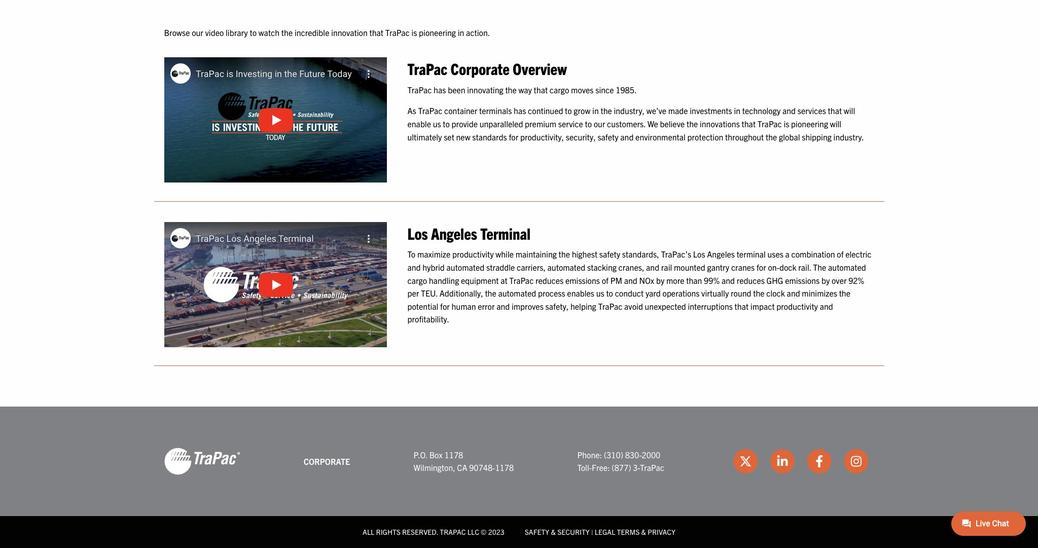 Task type: vqa. For each thing, say whether or not it's contained in the screenshot.
©
yes



Task type: describe. For each thing, give the bounding box(es) containing it.
1 reduces from the left
[[536, 275, 564, 285]]

technology
[[742, 106, 781, 116]]

and down 'to'
[[408, 262, 421, 272]]

phone: (310) 830-2000 toll-free: (877) 3-trapac
[[577, 450, 664, 473]]

continued
[[528, 106, 563, 116]]

0 vertical spatial is
[[412, 27, 417, 37]]

2 reduces from the left
[[737, 275, 765, 285]]

new
[[456, 132, 470, 142]]

0 horizontal spatial 1178
[[445, 450, 463, 460]]

straddle
[[486, 262, 515, 272]]

us inside to maximize productivity while maintaining the highest safety standards, trapac's los angeles terminal uses a combination of electric and hybrid automated straddle carriers, automated stacking cranes, and rail mounted gantry cranes for on-dock rail. the automated cargo handling equipment at trapac reduces emissions of pm and nox by more than 99% and reduces ghg emissions by over 92% per teu. additionally, the automated process enables us to conduct yard operations virtually round the clock and minimizes the potential for human error and improves safety, helping trapac avoid unexpected interruptions that impact productivity and profitability.
[[596, 288, 604, 298]]

made
[[668, 106, 688, 116]]

the left way at the top of page
[[505, 85, 517, 95]]

container
[[444, 106, 477, 116]]

on-
[[768, 262, 779, 272]]

combination
[[791, 249, 835, 259]]

0 horizontal spatial of
[[602, 275, 609, 285]]

enable
[[408, 119, 431, 129]]

ghg
[[767, 275, 783, 285]]

trapac has been innovating the way that cargo moves since 1985.
[[408, 85, 637, 95]]

1 horizontal spatial in
[[592, 106, 599, 116]]

and left services
[[783, 106, 796, 116]]

to
[[408, 249, 415, 259]]

that right services
[[828, 106, 842, 116]]

terminal
[[480, 223, 531, 243]]

free:
[[592, 463, 610, 473]]

830-
[[625, 450, 642, 460]]

trapac inside phone: (310) 830-2000 toll-free: (877) 3-trapac
[[640, 463, 664, 473]]

premium
[[525, 119, 556, 129]]

and left the rail
[[646, 262, 659, 272]]

1 emissions from the left
[[565, 275, 600, 285]]

angeles inside to maximize productivity while maintaining the highest safety standards, trapac's los angeles terminal uses a combination of electric and hybrid automated straddle carriers, automated stacking cranes, and rail mounted gantry cranes for on-dock rail. the automated cargo handling equipment at trapac reduces emissions of pm and nox by more than 99% and reduces ghg emissions by over 92% per teu. additionally, the automated process enables us to conduct yard operations virtually round the clock and minimizes the potential for human error and improves safety, helping trapac avoid unexpected interruptions that impact productivity and profitability.
[[707, 249, 735, 259]]

electric
[[846, 249, 872, 259]]

1 vertical spatial productivity
[[777, 301, 818, 311]]

0 horizontal spatial in
[[458, 27, 464, 37]]

2 & from the left
[[641, 528, 646, 537]]

reserved.
[[402, 528, 438, 537]]

safety inside as trapac container terminals has continued to grow in the industry, we've made investments in technology and services that will enable us to provide unparalleled premium service to our customers. we believe the innovations that trapac is pioneering will ultimately set new standards for productivity, security, safety and environmental protection throughout the global shipping industry.
[[598, 132, 619, 142]]

cranes
[[731, 262, 755, 272]]

the down since
[[601, 106, 612, 116]]

the left global
[[766, 132, 777, 142]]

incredible
[[295, 27, 329, 37]]

for inside as trapac container terminals has continued to grow in the industry, we've made investments in technology and services that will enable us to provide unparalleled premium service to our customers. we believe the innovations that trapac is pioneering will ultimately set new standards for productivity, security, safety and environmental protection throughout the global shipping industry.
[[509, 132, 518, 142]]

overview
[[513, 59, 567, 78]]

all
[[363, 528, 374, 537]]

0 horizontal spatial pioneering
[[419, 27, 456, 37]]

innovations
[[700, 119, 740, 129]]

innovation
[[331, 27, 368, 37]]

safety
[[525, 528, 549, 537]]

more
[[666, 275, 684, 285]]

operations
[[663, 288, 700, 298]]

to down grow
[[585, 119, 592, 129]]

the left highest
[[559, 249, 570, 259]]

92%
[[849, 275, 864, 285]]

than
[[686, 275, 702, 285]]

global
[[779, 132, 800, 142]]

impact
[[751, 301, 775, 311]]

believe
[[660, 119, 685, 129]]

conduct
[[615, 288, 644, 298]]

3-
[[633, 463, 640, 473]]

as trapac container terminals has continued to grow in the industry, we've made investments in technology and services that will enable us to provide unparalleled premium service to our customers. we believe the innovations that trapac is pioneering will ultimately set new standards for productivity, security, safety and environmental protection throughout the global shipping industry.
[[408, 106, 864, 142]]

all rights reserved. trapac llc © 2023
[[363, 528, 505, 537]]

security
[[557, 528, 590, 537]]

that inside to maximize productivity while maintaining the highest safety standards, trapac's los angeles terminal uses a combination of electric and hybrid automated straddle carriers, automated stacking cranes, and rail mounted gantry cranes for on-dock rail. the automated cargo handling equipment at trapac reduces emissions of pm and nox by more than 99% and reduces ghg emissions by over 92% per teu. additionally, the automated process enables us to conduct yard operations virtually round the clock and minimizes the potential for human error and improves safety, helping trapac avoid unexpected interruptions that impact productivity and profitability.
[[735, 301, 749, 311]]

equipment
[[461, 275, 499, 285]]

main content containing trapac corporate overview
[[154, 26, 884, 377]]

1 horizontal spatial 1178
[[495, 463, 514, 473]]

watch
[[258, 27, 280, 37]]

industry.
[[834, 132, 864, 142]]

that right way at the top of page
[[534, 85, 548, 95]]

virtually
[[701, 288, 729, 298]]

footer containing p.o. box 1178
[[0, 407, 1038, 548]]

the right the watch
[[281, 27, 293, 37]]

to maximize productivity while maintaining the highest safety standards, trapac's los angeles terminal uses a combination of electric and hybrid automated straddle carriers, automated stacking cranes, and rail mounted gantry cranes for on-dock rail. the automated cargo handling equipment at trapac reduces emissions of pm and nox by more than 99% and reduces ghg emissions by over 92% per teu. additionally, the automated process enables us to conduct yard operations virtually round the clock and minimizes the potential for human error and improves safety, helping trapac avoid unexpected interruptions that impact productivity and profitability.
[[408, 249, 872, 324]]

provide
[[452, 119, 478, 129]]

trapac
[[440, 528, 466, 537]]

phone:
[[577, 450, 602, 460]]

security,
[[566, 132, 596, 142]]

been
[[448, 85, 465, 95]]

handling
[[429, 275, 459, 285]]

1 horizontal spatial will
[[844, 106, 855, 116]]

round
[[731, 288, 751, 298]]

1 & from the left
[[551, 528, 556, 537]]

set
[[444, 132, 454, 142]]

nox
[[639, 275, 654, 285]]

90748-
[[469, 463, 495, 473]]

automated up over
[[828, 262, 866, 272]]

uses
[[768, 249, 784, 259]]

(877)
[[612, 463, 631, 473]]

that right innovation
[[369, 27, 383, 37]]

2 by from the left
[[822, 275, 830, 285]]

pm
[[610, 275, 622, 285]]

1985.
[[616, 85, 637, 95]]

highest
[[572, 249, 598, 259]]

0 vertical spatial of
[[837, 249, 844, 259]]

our inside as trapac container terminals has continued to grow in the industry, we've made investments in technology and services that will enable us to provide unparalleled premium service to our customers. we believe the innovations that trapac is pioneering will ultimately set new standards for productivity, security, safety and environmental protection throughout the global shipping industry.
[[594, 119, 605, 129]]

safety & security | legal terms & privacy
[[525, 528, 676, 537]]

process
[[538, 288, 565, 298]]

corporate inside main content
[[451, 59, 510, 78]]

improves
[[512, 301, 544, 311]]

0 horizontal spatial has
[[434, 85, 446, 95]]

ca
[[457, 463, 467, 473]]

and down the gantry
[[722, 275, 735, 285]]

corporate image
[[164, 448, 240, 476]]



Task type: locate. For each thing, give the bounding box(es) containing it.
cargo left the moves
[[550, 85, 569, 95]]

automated down highest
[[548, 262, 585, 272]]

0 horizontal spatial will
[[830, 119, 841, 129]]

trapac
[[385, 27, 410, 37], [408, 59, 447, 78], [408, 85, 432, 95], [418, 106, 442, 116], [758, 119, 782, 129], [509, 275, 534, 285], [598, 301, 622, 311], [640, 463, 664, 473]]

1 vertical spatial will
[[830, 119, 841, 129]]

to down pm
[[606, 288, 613, 298]]

us inside as trapac container terminals has continued to grow in the industry, we've made investments in technology and services that will enable us to provide unparalleled premium service to our customers. we believe the innovations that trapac is pioneering will ultimately set new standards for productivity, security, safety and environmental protection throughout the global shipping industry.
[[433, 119, 441, 129]]

0 horizontal spatial is
[[412, 27, 417, 37]]

99%
[[704, 275, 720, 285]]

rights
[[376, 528, 401, 537]]

to left the watch
[[250, 27, 257, 37]]

los angeles terminal
[[408, 223, 531, 243]]

over
[[832, 275, 847, 285]]

maintaining
[[516, 249, 557, 259]]

standards,
[[622, 249, 659, 259]]

and down minimizes
[[820, 301, 833, 311]]

our
[[192, 27, 203, 37], [594, 119, 605, 129]]

human
[[452, 301, 476, 311]]

1 horizontal spatial is
[[784, 119, 789, 129]]

of left pm
[[602, 275, 609, 285]]

that down round
[[735, 301, 749, 311]]

additionally,
[[440, 288, 483, 298]]

gantry
[[707, 262, 729, 272]]

|
[[591, 528, 593, 537]]

1 vertical spatial 1178
[[495, 463, 514, 473]]

safety down customers.
[[598, 132, 619, 142]]

angeles up maximize
[[431, 223, 477, 243]]

& right the terms
[[641, 528, 646, 537]]

has left been
[[434, 85, 446, 95]]

automated up improves
[[498, 288, 536, 298]]

while
[[496, 249, 514, 259]]

grow
[[574, 106, 591, 116]]

cargo inside to maximize productivity while maintaining the highest safety standards, trapac's los angeles terminal uses a combination of electric and hybrid automated straddle carriers, automated stacking cranes, and rail mounted gantry cranes for on-dock rail. the automated cargo handling equipment at trapac reduces emissions of pm and nox by more than 99% and reduces ghg emissions by over 92% per teu. additionally, the automated process enables us to conduct yard operations virtually round the clock and minimizes the potential for human error and improves safety, helping trapac avoid unexpected interruptions that impact productivity and profitability.
[[408, 275, 427, 285]]

2 emissions from the left
[[785, 275, 820, 285]]

us right enables
[[596, 288, 604, 298]]

1 horizontal spatial us
[[596, 288, 604, 298]]

pioneering
[[419, 27, 456, 37], [791, 119, 828, 129]]

1 vertical spatial cargo
[[408, 275, 427, 285]]

stacking
[[587, 262, 617, 272]]

by right nox
[[656, 275, 665, 285]]

1 horizontal spatial our
[[594, 119, 605, 129]]

main content
[[154, 26, 884, 377]]

hybrid
[[423, 262, 445, 272]]

1 horizontal spatial reduces
[[737, 275, 765, 285]]

1 vertical spatial for
[[757, 262, 766, 272]]

for left human
[[440, 301, 450, 311]]

by left over
[[822, 275, 830, 285]]

1 horizontal spatial has
[[514, 106, 526, 116]]

2 vertical spatial for
[[440, 301, 450, 311]]

1 horizontal spatial emissions
[[785, 275, 820, 285]]

pioneering down services
[[791, 119, 828, 129]]

has inside as trapac container terminals has continued to grow in the industry, we've made investments in technology and services that will enable us to provide unparalleled premium service to our customers. we believe the innovations that trapac is pioneering will ultimately set new standards for productivity, security, safety and environmental protection throughout the global shipping industry.
[[514, 106, 526, 116]]

0 vertical spatial productivity
[[452, 249, 494, 259]]

in right grow
[[592, 106, 599, 116]]

shipping
[[802, 132, 832, 142]]

0 horizontal spatial &
[[551, 528, 556, 537]]

0 vertical spatial our
[[192, 27, 203, 37]]

automated up equipment on the left
[[447, 262, 485, 272]]

0 horizontal spatial los
[[408, 223, 428, 243]]

terminals
[[479, 106, 512, 116]]

library
[[226, 27, 248, 37]]

0 vertical spatial angeles
[[431, 223, 477, 243]]

0 horizontal spatial for
[[440, 301, 450, 311]]

action.
[[466, 27, 490, 37]]

p.o.
[[414, 450, 428, 460]]

productivity down clock
[[777, 301, 818, 311]]

footer
[[0, 407, 1038, 548]]

los inside to maximize productivity while maintaining the highest safety standards, trapac's los angeles terminal uses a combination of electric and hybrid automated straddle carriers, automated stacking cranes, and rail mounted gantry cranes for on-dock rail. the automated cargo handling equipment at trapac reduces emissions of pm and nox by more than 99% and reduces ghg emissions by over 92% per teu. additionally, the automated process enables us to conduct yard operations virtually round the clock and minimizes the potential for human error and improves safety, helping trapac avoid unexpected interruptions that impact productivity and profitability.
[[693, 249, 705, 259]]

1 vertical spatial angeles
[[707, 249, 735, 259]]

and down cranes,
[[624, 275, 637, 285]]

clock
[[766, 288, 785, 298]]

1 horizontal spatial los
[[693, 249, 705, 259]]

1 horizontal spatial angeles
[[707, 249, 735, 259]]

2000
[[642, 450, 660, 460]]

for left on-
[[757, 262, 766, 272]]

and right clock
[[787, 288, 800, 298]]

is
[[412, 27, 417, 37], [784, 119, 789, 129]]

maximize
[[417, 249, 451, 259]]

minimizes
[[802, 288, 837, 298]]

1 horizontal spatial by
[[822, 275, 830, 285]]

trapac's
[[661, 249, 691, 259]]

to up service
[[565, 106, 572, 116]]

los up mounted
[[693, 249, 705, 259]]

0 horizontal spatial corporate
[[304, 456, 350, 466]]

in up the innovations
[[734, 106, 741, 116]]

1178 up ca
[[445, 450, 463, 460]]

0 vertical spatial safety
[[598, 132, 619, 142]]

legal terms & privacy link
[[595, 528, 676, 537]]

is inside as trapac container terminals has continued to grow in the industry, we've made investments in technology and services that will enable us to provide unparalleled premium service to our customers. we believe the innovations that trapac is pioneering will ultimately set new standards for productivity, security, safety and environmental protection throughout the global shipping industry.
[[784, 119, 789, 129]]

reduces up process
[[536, 275, 564, 285]]

1 horizontal spatial for
[[509, 132, 518, 142]]

the
[[813, 262, 826, 272]]

safety up stacking
[[599, 249, 620, 259]]

pioneering left action.
[[419, 27, 456, 37]]

to up set
[[443, 119, 450, 129]]

0 vertical spatial will
[[844, 106, 855, 116]]

emissions down rail.
[[785, 275, 820, 285]]

1 vertical spatial pioneering
[[791, 119, 828, 129]]

0 horizontal spatial reduces
[[536, 275, 564, 285]]

the up impact
[[753, 288, 765, 298]]

rail.
[[798, 262, 811, 272]]

pioneering inside as trapac container terminals has continued to grow in the industry, we've made investments in technology and services that will enable us to provide unparalleled premium service to our customers. we believe the innovations that trapac is pioneering will ultimately set new standards for productivity, security, safety and environmental protection throughout the global shipping industry.
[[791, 119, 828, 129]]

productivity,
[[520, 132, 564, 142]]

avoid
[[624, 301, 643, 311]]

toll-
[[577, 463, 592, 473]]

1 vertical spatial us
[[596, 288, 604, 298]]

los
[[408, 223, 428, 243], [693, 249, 705, 259]]

service
[[558, 119, 583, 129]]

2023
[[488, 528, 505, 537]]

emissions up enables
[[565, 275, 600, 285]]

protection
[[687, 132, 723, 142]]

standards
[[472, 132, 507, 142]]

1 horizontal spatial of
[[837, 249, 844, 259]]

productivity down los angeles terminal
[[452, 249, 494, 259]]

industry,
[[614, 106, 645, 116]]

1 vertical spatial los
[[693, 249, 705, 259]]

automated
[[447, 262, 485, 272], [548, 262, 585, 272], [828, 262, 866, 272], [498, 288, 536, 298]]

los up 'to'
[[408, 223, 428, 243]]

corporate inside footer
[[304, 456, 350, 466]]

cranes,
[[619, 262, 644, 272]]

1 vertical spatial of
[[602, 275, 609, 285]]

in left action.
[[458, 27, 464, 37]]

interruptions
[[688, 301, 733, 311]]

1 horizontal spatial &
[[641, 528, 646, 537]]

0 vertical spatial 1178
[[445, 450, 463, 460]]

enables
[[567, 288, 594, 298]]

wilmington,
[[414, 463, 455, 473]]

by
[[656, 275, 665, 285], [822, 275, 830, 285]]

2 horizontal spatial in
[[734, 106, 741, 116]]

and down customers.
[[620, 132, 634, 142]]

will
[[844, 106, 855, 116], [830, 119, 841, 129]]

©
[[481, 528, 487, 537]]

privacy
[[648, 528, 676, 537]]

trapac corporate overview
[[408, 59, 567, 78]]

1 horizontal spatial cargo
[[550, 85, 569, 95]]

the up error
[[485, 288, 496, 298]]

0 vertical spatial los
[[408, 223, 428, 243]]

us right enable
[[433, 119, 441, 129]]

safety & security link
[[525, 528, 590, 537]]

productivity
[[452, 249, 494, 259], [777, 301, 818, 311]]

box
[[429, 450, 443, 460]]

legal
[[595, 528, 615, 537]]

terminal
[[737, 249, 766, 259]]

moves
[[571, 85, 594, 95]]

0 vertical spatial has
[[434, 85, 446, 95]]

1 vertical spatial has
[[514, 106, 526, 116]]

since
[[596, 85, 614, 95]]

0 vertical spatial cargo
[[550, 85, 569, 95]]

cargo up per in the left of the page
[[408, 275, 427, 285]]

0 horizontal spatial cargo
[[408, 275, 427, 285]]

1 vertical spatial safety
[[599, 249, 620, 259]]

1 vertical spatial corporate
[[304, 456, 350, 466]]

for down unparalleled
[[509, 132, 518, 142]]

safety inside to maximize productivity while maintaining the highest safety standards, trapac's los angeles terminal uses a combination of electric and hybrid automated straddle carriers, automated stacking cranes, and rail mounted gantry cranes for on-dock rail. the automated cargo handling equipment at trapac reduces emissions of pm and nox by more than 99% and reduces ghg emissions by over 92% per teu. additionally, the automated process enables us to conduct yard operations virtually round the clock and minimizes the potential for human error and improves safety, helping trapac avoid unexpected interruptions that impact productivity and profitability.
[[599, 249, 620, 259]]

0 horizontal spatial our
[[192, 27, 203, 37]]

0 horizontal spatial productivity
[[452, 249, 494, 259]]

safety,
[[545, 301, 569, 311]]

error
[[478, 301, 495, 311]]

0 horizontal spatial angeles
[[431, 223, 477, 243]]

1 vertical spatial is
[[784, 119, 789, 129]]

the up protection
[[687, 119, 698, 129]]

as
[[408, 106, 416, 116]]

carriers,
[[517, 262, 546, 272]]

we
[[648, 119, 658, 129]]

and right error
[[497, 301, 510, 311]]

reduces down cranes
[[737, 275, 765, 285]]

0 horizontal spatial emissions
[[565, 275, 600, 285]]

terms
[[617, 528, 640, 537]]

p.o. box 1178 wilmington, ca 90748-1178
[[414, 450, 514, 473]]

helping
[[571, 301, 596, 311]]

0 vertical spatial pioneering
[[419, 27, 456, 37]]

browse our video library to watch the incredible innovation that trapac is pioneering in action.
[[164, 27, 490, 37]]

0 vertical spatial corporate
[[451, 59, 510, 78]]

0 vertical spatial us
[[433, 119, 441, 129]]

& right safety
[[551, 528, 556, 537]]

of
[[837, 249, 844, 259], [602, 275, 609, 285]]

0 horizontal spatial by
[[656, 275, 665, 285]]

to inside to maximize productivity while maintaining the highest safety standards, trapac's los angeles terminal uses a combination of electric and hybrid automated straddle carriers, automated stacking cranes, and rail mounted gantry cranes for on-dock rail. the automated cargo handling equipment at trapac reduces emissions of pm and nox by more than 99% and reduces ghg emissions by over 92% per teu. additionally, the automated process enables us to conduct yard operations virtually round the clock and minimizes the potential for human error and improves safety, helping trapac avoid unexpected interruptions that impact productivity and profitability.
[[606, 288, 613, 298]]

potential
[[408, 301, 438, 311]]

1 vertical spatial our
[[594, 119, 605, 129]]

emissions
[[565, 275, 600, 285], [785, 275, 820, 285]]

the down over
[[839, 288, 851, 298]]

1 horizontal spatial productivity
[[777, 301, 818, 311]]

rail
[[661, 262, 672, 272]]

our up security,
[[594, 119, 605, 129]]

environmental
[[636, 132, 686, 142]]

1 horizontal spatial corporate
[[451, 59, 510, 78]]

1178 right ca
[[495, 463, 514, 473]]

teu.
[[421, 288, 438, 298]]

innovating
[[467, 85, 503, 95]]

angeles up the gantry
[[707, 249, 735, 259]]

2 horizontal spatial for
[[757, 262, 766, 272]]

our left the video
[[192, 27, 203, 37]]

that up throughout at the top right of page
[[742, 119, 756, 129]]

1 by from the left
[[656, 275, 665, 285]]

0 vertical spatial for
[[509, 132, 518, 142]]

has down trapac has been innovating the way that cargo moves since 1985.
[[514, 106, 526, 116]]

0 horizontal spatial us
[[433, 119, 441, 129]]

that
[[369, 27, 383, 37], [534, 85, 548, 95], [828, 106, 842, 116], [742, 119, 756, 129], [735, 301, 749, 311]]

of left electric
[[837, 249, 844, 259]]

1 horizontal spatial pioneering
[[791, 119, 828, 129]]



